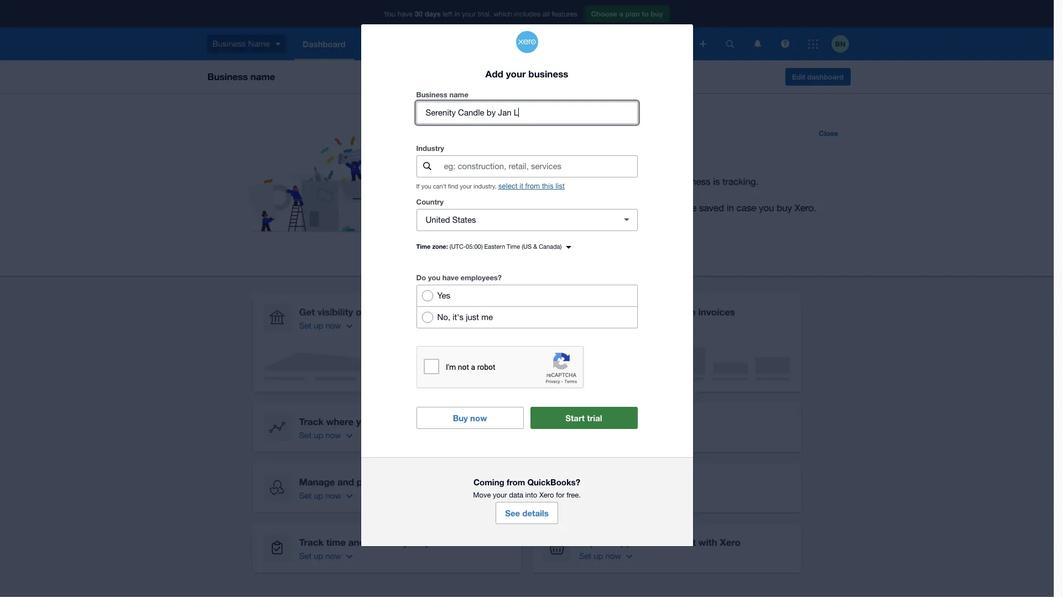 Task type: vqa. For each thing, say whether or not it's contained in the screenshot.
Business Name field
yes



Task type: locate. For each thing, give the bounding box(es) containing it.
you right do at left top
[[428, 273, 440, 282]]

Industry field
[[443, 156, 637, 177]]

free.
[[567, 491, 581, 499]]

your
[[506, 68, 526, 79], [460, 183, 472, 190], [493, 491, 507, 499]]

xero image
[[516, 31, 538, 53]]

data
[[509, 491, 523, 499]]

time left zone:
[[416, 243, 431, 250]]

for
[[556, 491, 565, 499]]

you
[[421, 183, 431, 190], [428, 273, 440, 282]]

1 vertical spatial you
[[428, 273, 440, 282]]

yes
[[437, 291, 450, 300]]

zone:
[[432, 243, 448, 250]]

your left data
[[493, 491, 507, 499]]

list
[[556, 182, 565, 190]]

you for have
[[428, 273, 440, 282]]

1 vertical spatial from
[[507, 477, 525, 487]]

move
[[473, 491, 491, 499]]

from
[[525, 182, 540, 190], [507, 477, 525, 487]]

search icon image
[[423, 162, 432, 171]]

start trial
[[566, 413, 602, 423]]

your inside if you can't find your industry, select it from this list
[[460, 183, 472, 190]]

you right if
[[421, 183, 431, 190]]

&
[[533, 243, 537, 250]]

your for can't
[[460, 183, 472, 190]]

2 vertical spatial your
[[493, 491, 507, 499]]

select it from this list button
[[498, 182, 565, 190]]

0 vertical spatial your
[[506, 68, 526, 79]]

name
[[449, 90, 469, 99]]

time
[[416, 243, 431, 250], [507, 243, 520, 250]]

do
[[416, 273, 426, 282]]

time left (us
[[507, 243, 520, 250]]

your for quickbooks?
[[493, 491, 507, 499]]

1 horizontal spatial time
[[507, 243, 520, 250]]

see
[[505, 508, 520, 518]]

1 vertical spatial your
[[460, 183, 472, 190]]

business
[[529, 68, 568, 79]]

this
[[542, 182, 554, 190]]

business
[[416, 90, 447, 99]]

it
[[520, 182, 523, 190]]

from inside coming from quickbooks? move your data into xero for free.
[[507, 477, 525, 487]]

if you can't find your industry, select it from this list
[[416, 182, 565, 190]]

from right it
[[525, 182, 540, 190]]

start trial button
[[530, 407, 638, 429]]

do you have employees?
[[416, 273, 502, 282]]

your right find
[[460, 183, 472, 190]]

you inside if you can't find your industry, select it from this list
[[421, 183, 431, 190]]

business name
[[416, 90, 469, 99]]

from up data
[[507, 477, 525, 487]]

0 vertical spatial you
[[421, 183, 431, 190]]

your right 'add'
[[506, 68, 526, 79]]

select
[[498, 182, 518, 190]]

clear image
[[615, 209, 638, 231]]

your inside coming from quickbooks? move your data into xero for free.
[[493, 491, 507, 499]]

add
[[485, 68, 503, 79]]



Task type: describe. For each thing, give the bounding box(es) containing it.
time zone: (utc-05:00) eastern time (us & canada)
[[416, 243, 562, 250]]

can't
[[433, 183, 446, 190]]

buy now
[[453, 413, 487, 423]]

xero
[[539, 491, 554, 499]]

details
[[522, 508, 549, 518]]

into
[[525, 491, 537, 499]]

eastern
[[484, 243, 505, 250]]

now
[[470, 413, 487, 423]]

just
[[466, 313, 479, 322]]

have
[[442, 273, 459, 282]]

buy
[[453, 413, 468, 423]]

industry,
[[474, 183, 497, 190]]

me
[[481, 313, 493, 322]]

quickbooks?
[[527, 477, 580, 487]]

see details
[[505, 508, 549, 518]]

time inside time zone: (utc-05:00) eastern time (us & canada)
[[507, 243, 520, 250]]

industry
[[416, 144, 444, 153]]

you for can't
[[421, 183, 431, 190]]

0 horizontal spatial time
[[416, 243, 431, 250]]

canada)
[[539, 243, 562, 250]]

coming
[[474, 477, 504, 487]]

find
[[448, 183, 458, 190]]

do you have employees? group
[[416, 285, 638, 329]]

05:00)
[[466, 243, 483, 250]]

Country field
[[417, 210, 611, 231]]

if
[[416, 183, 420, 190]]

add your business
[[485, 68, 568, 79]]

(utc-
[[450, 243, 466, 250]]

0 vertical spatial from
[[525, 182, 540, 190]]

Business name field
[[417, 102, 637, 123]]

start
[[566, 413, 585, 423]]

no,
[[437, 313, 450, 322]]

trial
[[587, 413, 602, 423]]

no, it's just me
[[437, 313, 493, 322]]

see details button
[[496, 502, 558, 524]]

employees?
[[461, 273, 502, 282]]

country
[[416, 197, 444, 206]]

it's
[[453, 313, 464, 322]]

(us
[[522, 243, 532, 250]]

coming from quickbooks? move your data into xero for free.
[[473, 477, 581, 499]]

buy now button
[[416, 407, 524, 429]]



